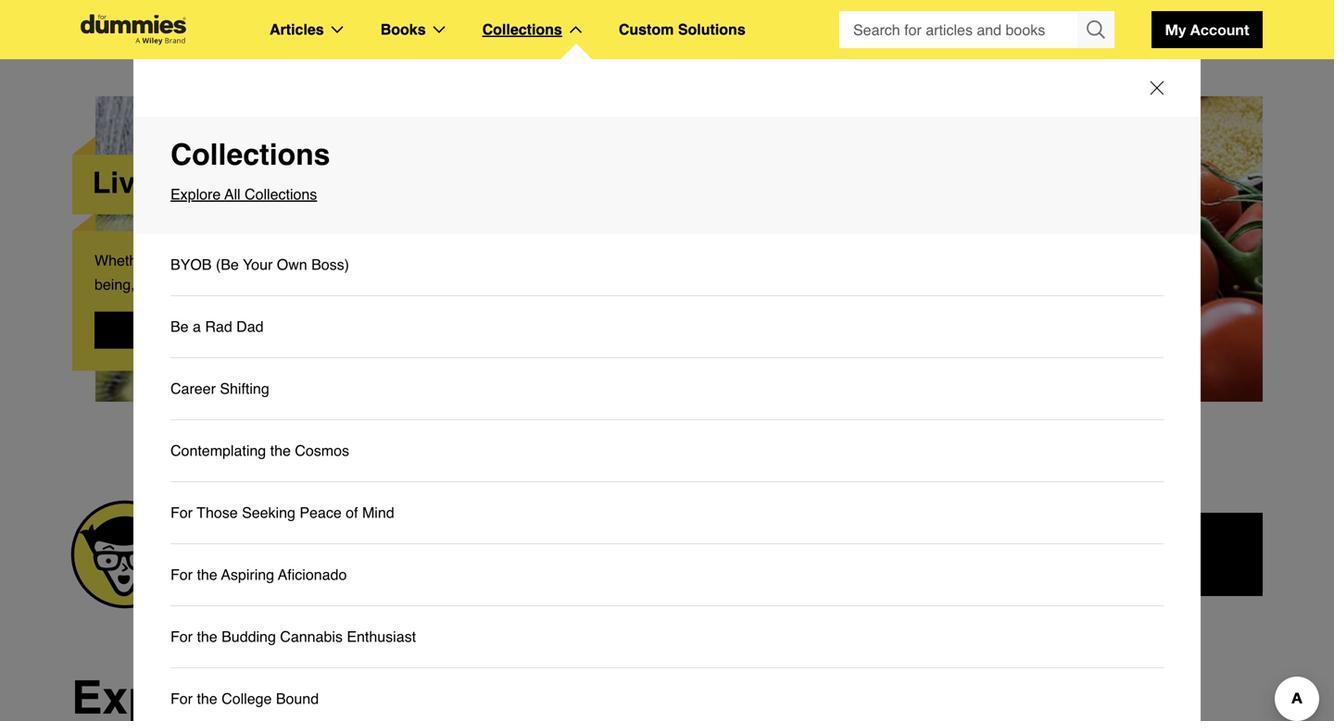 Task type: describe. For each thing, give the bounding box(es) containing it.
the for aspiring
[[197, 567, 217, 584]]

made
[[344, 538, 420, 572]]

live a healthy life list item
[[72, 96, 1287, 402]]

explore
[[170, 186, 221, 203]]

be
[[170, 318, 189, 335]]

and
[[478, 252, 503, 269]]

for the budding cannabis enthusiast
[[170, 629, 416, 646]]

2 byob (be your own boss) link from the top
[[170, 253, 349, 277]]

enthusiast
[[347, 629, 416, 646]]

bound
[[276, 691, 319, 708]]

life
[[300, 166, 353, 200]]

overall
[[386, 252, 430, 269]]

healthy
[[185, 166, 292, 200]]

improve
[[251, 252, 304, 269]]

for the aspiring aficionado
[[170, 567, 347, 584]]

2 career shifting link from the top
[[170, 377, 269, 401]]

learning made easy!
[[210, 538, 507, 572]]

custom solutions link
[[619, 18, 746, 42]]

seeking
[[242, 504, 295, 522]]

new
[[441, 276, 468, 293]]

be a rad dad
[[170, 318, 264, 335]]

diet
[[341, 252, 365, 269]]

2 for those seeking peace of mind link from the top
[[170, 501, 394, 525]]

(be
[[216, 256, 239, 273]]

you
[[266, 276, 290, 293]]

career
[[170, 380, 216, 397]]

0 vertical spatial to
[[235, 252, 247, 269]]

rad
[[205, 318, 232, 335]]

whether
[[94, 252, 151, 269]]

being,
[[94, 276, 135, 293]]

well-
[[507, 252, 538, 269]]

open book categories image
[[433, 26, 445, 33]]

you.
[[472, 276, 500, 293]]

contemplating the cosmos
[[170, 442, 349, 460]]

of
[[346, 504, 358, 522]]

solutions
[[678, 21, 746, 38]]

a inside whether your goal is to improve your diet or overall health and well- being, dummies can help you navigate the path to a new you.
[[428, 276, 436, 293]]

for for for those seeking peace of mind
[[170, 504, 193, 522]]

Search for articles and books text field
[[839, 11, 1079, 48]]

learning
[[210, 538, 335, 572]]

health
[[434, 252, 474, 269]]

1 byob (be your own boss) link from the top
[[170, 234, 1164, 296]]

2 contemplating the cosmos link from the top
[[170, 439, 349, 463]]

help
[[234, 276, 262, 293]]

1 be a rad dad link from the top
[[170, 296, 1164, 359]]

2 for the budding cannabis enthusiast link from the top
[[170, 625, 416, 649]]

cookie consent banner dialog
[[0, 636, 1334, 722]]

1 for those seeking peace of mind link from the top
[[170, 483, 1164, 545]]

all
[[224, 186, 241, 203]]

live a healthy life
[[92, 166, 353, 200]]

boss)
[[311, 256, 349, 273]]

live a healthy life region
[[71, 96, 1287, 439]]

the inside whether your goal is to improve your diet or overall health and well- being, dummies can help you navigate the path to a new you.
[[354, 276, 375, 293]]

1 your from the left
[[155, 252, 183, 269]]

read more link
[[94, 312, 252, 349]]

articles
[[270, 21, 324, 38]]

2 for the aspiring aficionado link from the top
[[170, 563, 347, 587]]

the for cosmos
[[270, 442, 291, 460]]

the for budding
[[197, 629, 217, 646]]

my account link
[[1152, 11, 1263, 48]]

books
[[380, 21, 426, 38]]

explore all collections
[[170, 186, 317, 203]]

1 for the college bound link from the top
[[170, 669, 1164, 722]]

live
[[92, 166, 152, 200]]

aficionado
[[278, 567, 347, 584]]



Task type: vqa. For each thing, say whether or not it's contained in the screenshot.
"Read More" 'link'
yes



Task type: locate. For each thing, give the bounding box(es) containing it.
3 for from the top
[[170, 629, 193, 646]]

budding
[[222, 629, 276, 646]]

explore all collections link
[[170, 183, 1164, 207]]

0 horizontal spatial to
[[235, 252, 247, 269]]

your
[[155, 252, 183, 269], [308, 252, 337, 269]]

the
[[354, 276, 375, 293], [270, 442, 291, 460], [197, 567, 217, 584], [197, 629, 217, 646], [197, 691, 217, 708]]

career shifting link
[[170, 359, 1164, 421], [170, 377, 269, 401]]

for for for the budding cannabis enthusiast
[[170, 629, 193, 646]]

collections
[[245, 186, 317, 203]]

your
[[243, 256, 273, 273]]

my account
[[1165, 21, 1249, 38]]

collections
[[482, 21, 562, 38], [170, 138, 330, 172]]

1 contemplating the cosmos link from the top
[[170, 421, 1164, 483]]

shifting
[[220, 380, 269, 397]]

for left budding
[[170, 629, 193, 646]]

to right path
[[412, 276, 424, 293]]

2 vertical spatial a
[[193, 318, 201, 335]]

can
[[206, 276, 230, 293]]

cosmos
[[295, 442, 349, 460]]

collections up the explore all collections
[[170, 138, 330, 172]]

the down or
[[354, 276, 375, 293]]

for those seeking peace of mind link down "select a slide to display" element
[[170, 483, 1164, 545]]

0 horizontal spatial collections
[[170, 138, 330, 172]]

the left college
[[197, 691, 217, 708]]

contemplating
[[170, 442, 266, 460]]

1 vertical spatial a
[[428, 276, 436, 293]]

or
[[369, 252, 382, 269]]

your up dummies on the left top of the page
[[155, 252, 183, 269]]

byob
[[170, 256, 212, 273]]

byob (be your own boss)
[[170, 256, 349, 273]]

open collections list image
[[570, 26, 582, 33]]

peace
[[300, 504, 342, 522]]

1 for the aspiring aficionado link from the top
[[170, 545, 1164, 607]]

own
[[277, 256, 307, 273]]

2 your from the left
[[308, 252, 337, 269]]

read more
[[139, 323, 207, 338]]

aspiring
[[221, 567, 274, 584]]

navigate
[[294, 276, 350, 293]]

1 for from the top
[[170, 504, 193, 522]]

2 for from the top
[[170, 567, 193, 584]]

for the budding cannabis enthusiast link
[[170, 607, 1164, 669], [170, 625, 416, 649]]

read
[[139, 323, 172, 338]]

the left budding
[[197, 629, 217, 646]]

a for be a rad dad
[[193, 318, 201, 335]]

1 career shifting link from the top
[[170, 359, 1164, 421]]

a left new
[[428, 276, 436, 293]]

the left aspiring on the left bottom of page
[[197, 567, 217, 584]]

1 vertical spatial to
[[412, 276, 424, 293]]

for the aspiring aficionado link
[[170, 545, 1164, 607], [170, 563, 347, 587]]

select a slide to display element
[[250, 409, 1084, 439]]

account
[[1190, 21, 1249, 38]]

0 horizontal spatial a
[[160, 166, 176, 200]]

a right live
[[160, 166, 176, 200]]

0 vertical spatial a
[[160, 166, 176, 200]]

byob (be your own boss) link
[[170, 234, 1164, 296], [170, 253, 349, 277]]

to right 'is'
[[235, 252, 247, 269]]

goal
[[188, 252, 216, 269]]

1 horizontal spatial a
[[193, 318, 201, 335]]

the inside "link"
[[197, 691, 217, 708]]

to
[[235, 252, 247, 269], [412, 276, 424, 293]]

more
[[175, 323, 207, 338]]

1 vertical spatial collections
[[170, 138, 330, 172]]

the for college
[[197, 691, 217, 708]]

1 horizontal spatial to
[[412, 276, 424, 293]]

for for for the aspiring aficionado
[[170, 567, 193, 584]]

1 horizontal spatial your
[[308, 252, 337, 269]]

for
[[170, 504, 193, 522], [170, 567, 193, 584], [170, 629, 193, 646], [170, 691, 193, 708]]

0 horizontal spatial your
[[155, 252, 183, 269]]

for left aspiring on the left bottom of page
[[170, 567, 193, 584]]

a for live a healthy life
[[160, 166, 176, 200]]

dummies
[[139, 276, 202, 293]]

1 horizontal spatial collections
[[482, 21, 562, 38]]

collections left open collections list image
[[482, 21, 562, 38]]

your up navigate in the top left of the page
[[308, 252, 337, 269]]

for left college
[[170, 691, 193, 708]]

for those seeking peace of mind
[[170, 504, 394, 522]]

college
[[222, 691, 272, 708]]

2 be a rad dad link from the top
[[170, 315, 264, 339]]

open article categories image
[[331, 26, 343, 33]]

my
[[1165, 21, 1186, 38]]

custom solutions
[[619, 21, 746, 38]]

mind
[[362, 504, 394, 522]]

easy!
[[428, 538, 507, 572]]

1 for the budding cannabis enthusiast link from the top
[[170, 607, 1164, 669]]

a right be at top left
[[193, 318, 201, 335]]

be a rad dad link
[[170, 296, 1164, 359], [170, 315, 264, 339]]

for left those
[[170, 504, 193, 522]]

custom
[[619, 21, 674, 38]]

for those seeking peace of mind link
[[170, 483, 1164, 545], [170, 501, 394, 525]]

for for for the college bound
[[170, 691, 193, 708]]

logo image
[[71, 14, 195, 45]]

0 vertical spatial collections
[[482, 21, 562, 38]]

for the college bound
[[170, 691, 319, 708]]

a
[[160, 166, 176, 200], [428, 276, 436, 293], [193, 318, 201, 335]]

dad
[[236, 318, 264, 335]]

2 for the college bound link from the top
[[170, 687, 319, 712]]

those
[[197, 504, 238, 522]]

whether your goal is to improve your diet or overall health and well- being, dummies can help you navigate the path to a new you.
[[94, 252, 538, 293]]

the left cosmos at bottom left
[[270, 442, 291, 460]]

path
[[379, 276, 408, 293]]

is
[[220, 252, 230, 269]]

contemplating the cosmos link
[[170, 421, 1164, 483], [170, 439, 349, 463]]

cannabis
[[280, 629, 343, 646]]

2 horizontal spatial a
[[428, 276, 436, 293]]

for those seeking peace of mind link up learning
[[170, 501, 394, 525]]

career shifting
[[170, 380, 269, 397]]

4 for from the top
[[170, 691, 193, 708]]

group
[[839, 11, 1115, 48]]

for the college bound link
[[170, 669, 1164, 722], [170, 687, 319, 712]]



